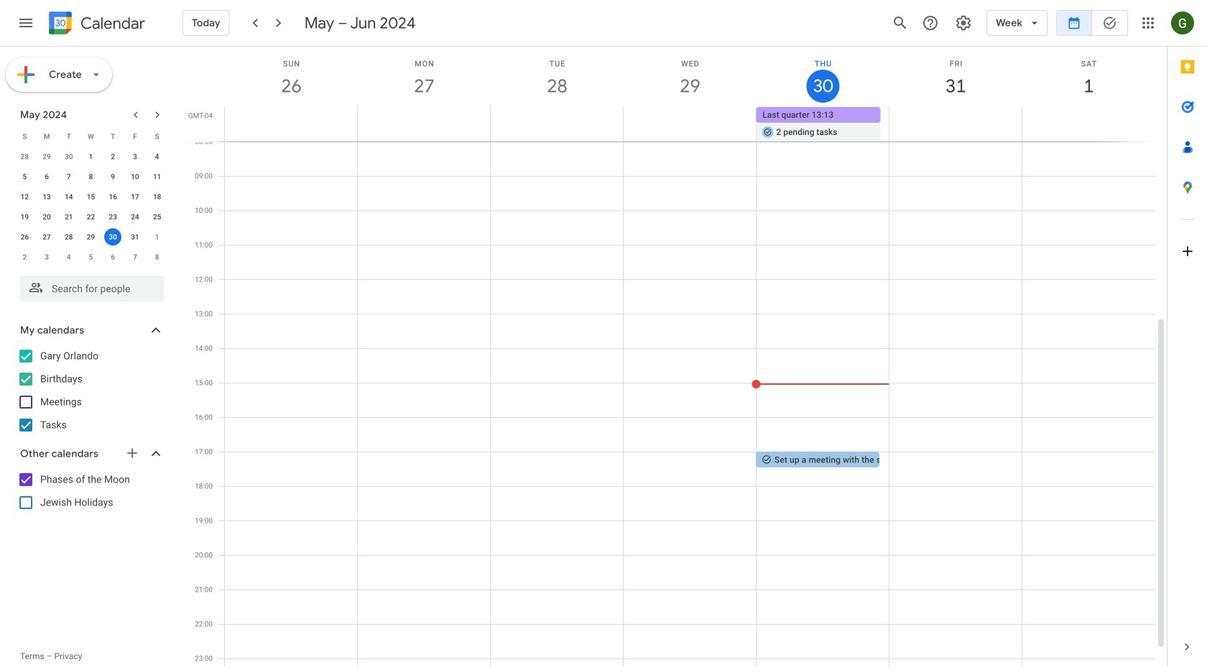 Task type: describe. For each thing, give the bounding box(es) containing it.
june 2 element
[[16, 249, 33, 266]]

26 element
[[16, 229, 33, 246]]

5 element
[[16, 168, 33, 185]]

6 element
[[38, 168, 55, 185]]

june 4 element
[[60, 249, 77, 266]]

13 element
[[38, 188, 55, 206]]

my calendars list
[[3, 345, 178, 437]]

9 element
[[104, 168, 122, 185]]

15 element
[[82, 188, 100, 206]]

wednesday, may 29 element
[[624, 47, 757, 107]]

20 element
[[38, 208, 55, 226]]

17 element
[[126, 188, 144, 206]]

june 7 element
[[126, 249, 144, 266]]

31 element
[[126, 229, 144, 246]]

tuesday, may 28 element
[[491, 47, 624, 107]]

4 element
[[149, 148, 166, 165]]

14 element
[[60, 188, 77, 206]]

may 2024 grid
[[14, 127, 168, 267]]

june 8 element
[[149, 249, 166, 266]]

25 element
[[149, 208, 166, 226]]

3 element
[[126, 148, 144, 165]]

11 element
[[149, 168, 166, 185]]

2 element
[[104, 148, 122, 165]]

june 6 element
[[104, 249, 122, 266]]

10 element
[[126, 168, 144, 185]]

Search for people text field
[[29, 276, 155, 302]]

12 element
[[16, 188, 33, 206]]

19 element
[[16, 208, 33, 226]]

16 element
[[104, 188, 122, 206]]

1 element
[[82, 148, 100, 165]]



Task type: locate. For each thing, give the bounding box(es) containing it.
24 element
[[126, 208, 144, 226]]

grid
[[184, 47, 1167, 668]]

8 element
[[82, 168, 100, 185]]

sunday, may 26 element
[[225, 47, 358, 107]]

april 30 element
[[60, 148, 77, 165]]

28 element
[[60, 229, 77, 246]]

29 element
[[82, 229, 100, 246]]

tab list
[[1168, 47, 1208, 628]]

april 29 element
[[38, 148, 55, 165]]

27 element
[[38, 229, 55, 246]]

row
[[219, 107, 1167, 142], [14, 127, 168, 147], [14, 147, 168, 167], [14, 167, 168, 187], [14, 187, 168, 207], [14, 207, 168, 227], [14, 227, 168, 247], [14, 247, 168, 267]]

21 element
[[60, 208, 77, 226]]

23 element
[[104, 208, 122, 226]]

add other calendars image
[[125, 446, 139, 461]]

7 element
[[60, 168, 77, 185]]

row group
[[14, 147, 168, 267]]

other calendars list
[[3, 469, 178, 515]]

30, today element
[[104, 229, 122, 246]]

june 1 element
[[149, 229, 166, 246]]

june 3 element
[[38, 249, 55, 266]]

calendar element
[[46, 9, 145, 40]]

main drawer image
[[17, 14, 35, 32]]

cell
[[225, 107, 358, 142], [358, 107, 491, 142], [491, 107, 624, 142], [624, 107, 757, 142], [757, 107, 889, 142], [889, 107, 1022, 142], [1022, 107, 1155, 142], [102, 227, 124, 247]]

22 element
[[82, 208, 100, 226]]

heading
[[78, 15, 145, 32]]

monday, may 27 element
[[358, 47, 491, 107]]

18 element
[[149, 188, 166, 206]]

heading inside calendar element
[[78, 15, 145, 32]]

april 28 element
[[16, 148, 33, 165]]

None search field
[[0, 270, 178, 302]]

friday, may 31 element
[[890, 47, 1023, 107]]

june 5 element
[[82, 249, 100, 266]]

cell inside may 2024 grid
[[102, 227, 124, 247]]



Task type: vqa. For each thing, say whether or not it's contained in the screenshot.
4 PM
no



